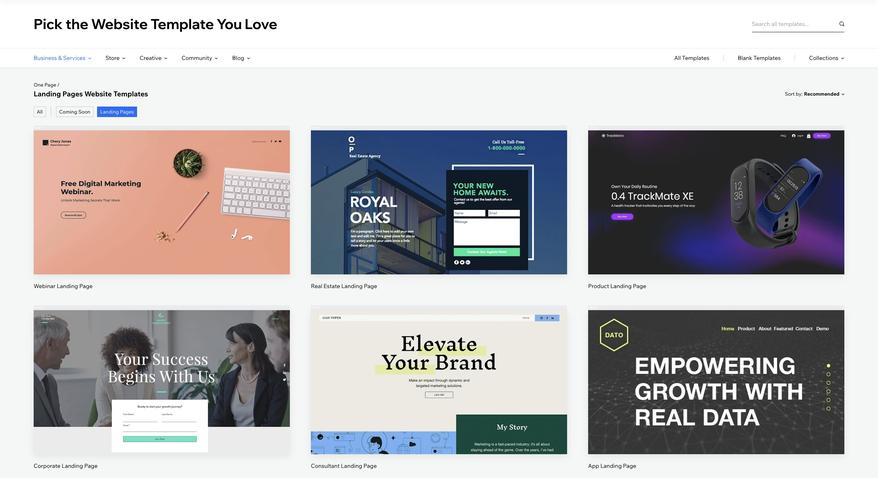 Task type: vqa. For each thing, say whether or not it's contained in the screenshot.
COFFEE SHOP group
no



Task type: locate. For each thing, give the bounding box(es) containing it.
view button inside corporate landing page group
[[145, 387, 179, 404]]

edit inside corporate landing page group
[[157, 369, 167, 376]]

you
[[217, 15, 242, 32]]

pages for landing pages
[[120, 109, 134, 115]]

edit inside consultant landing page group
[[434, 369, 445, 376]]

edit for product landing page
[[711, 189, 722, 196]]

edit inside app landing page group
[[711, 369, 722, 376]]

webinar landing page
[[34, 283, 93, 290]]

templates
[[683, 54, 710, 61], [754, 54, 781, 61], [114, 89, 148, 98]]

website
[[91, 15, 148, 32], [84, 89, 112, 98]]

edit for corporate landing page
[[157, 369, 167, 376]]

edit
[[157, 189, 167, 196], [434, 189, 445, 196], [711, 189, 722, 196], [157, 369, 167, 376], [434, 369, 445, 376], [711, 369, 722, 376]]

view inside app landing page group
[[710, 392, 723, 399]]

website up 'soon'
[[84, 89, 112, 98]]

generic categories element
[[675, 48, 845, 67]]

app
[[589, 463, 600, 470]]

all inside generic categories element
[[675, 54, 681, 61]]

edit button inside consultant landing page group
[[423, 364, 456, 380]]

edit button inside corporate landing page group
[[145, 364, 179, 380]]

edit button for real estate landing page
[[423, 184, 456, 200]]

edit button for consultant landing page
[[423, 364, 456, 380]]

view for real estate landing page
[[433, 212, 446, 219]]

view inside product landing page group
[[710, 212, 723, 219]]

soon
[[78, 109, 90, 115]]

1 vertical spatial all
[[37, 109, 43, 115]]

view button inside product landing page group
[[700, 207, 733, 224]]

consultant landing page
[[311, 463, 377, 470]]

store
[[105, 54, 120, 61]]

corporate landing page
[[34, 463, 98, 470]]

estate
[[324, 283, 340, 290]]

1 horizontal spatial pages
[[120, 109, 134, 115]]

1 vertical spatial website
[[84, 89, 112, 98]]

view inside real estate landing page group
[[433, 212, 446, 219]]

all templates
[[675, 54, 710, 61]]

edit for consultant landing page
[[434, 369, 445, 376]]

view
[[155, 212, 168, 219], [433, 212, 446, 219], [710, 212, 723, 219], [155, 392, 168, 399], [433, 392, 446, 399], [710, 392, 723, 399]]

one
[[34, 82, 43, 88]]

landing pages website templates - corporate landing page image
[[34, 310, 290, 455]]

view button inside app landing page group
[[700, 387, 733, 404]]

edit button inside product landing page group
[[700, 184, 733, 200]]

all link
[[34, 107, 46, 117]]

by:
[[796, 91, 803, 97]]

corporate landing page group
[[34, 306, 290, 470]]

2 horizontal spatial templates
[[754, 54, 781, 61]]

collections
[[810, 54, 839, 61]]

webinar landing page group
[[34, 126, 290, 290]]

landing pages link
[[97, 107, 137, 117]]

edit button inside webinar landing page group
[[145, 184, 179, 200]]

website up store
[[91, 15, 148, 32]]

view button inside real estate landing page group
[[423, 207, 456, 224]]

None search field
[[752, 15, 845, 32]]

0 vertical spatial all
[[675, 54, 681, 61]]

view button
[[145, 207, 179, 224], [423, 207, 456, 224], [700, 207, 733, 224], [145, 387, 179, 404], [423, 387, 456, 404], [700, 387, 733, 404]]

pick the website template you love
[[34, 15, 278, 32]]

1 horizontal spatial templates
[[683, 54, 710, 61]]

product
[[589, 283, 609, 290]]

app landing page group
[[589, 306, 845, 470]]

product landing page group
[[589, 126, 845, 290]]

sort
[[785, 91, 795, 97]]

view button inside webinar landing page group
[[145, 207, 179, 224]]

edit button
[[145, 184, 179, 200], [423, 184, 456, 200], [700, 184, 733, 200], [145, 364, 179, 380], [423, 364, 456, 380], [700, 364, 733, 380]]

page
[[45, 82, 56, 88], [79, 283, 93, 290], [364, 283, 377, 290], [633, 283, 647, 290], [84, 463, 98, 470], [364, 463, 377, 470], [623, 463, 637, 470]]

edit for real estate landing page
[[434, 189, 445, 196]]

one page link
[[34, 82, 56, 88]]

real
[[311, 283, 322, 290]]

pages
[[63, 89, 83, 98], [120, 109, 134, 115]]

landing pages website templates - app landing page image
[[589, 310, 845, 455]]

0 horizontal spatial all
[[37, 109, 43, 115]]

edit inside product landing page group
[[711, 189, 722, 196]]

templates for all templates
[[683, 54, 710, 61]]

view inside webinar landing page group
[[155, 212, 168, 219]]

one page /
[[34, 82, 60, 88]]

view inside corporate landing page group
[[155, 392, 168, 399]]

landing right 'soon'
[[100, 109, 119, 115]]

love
[[245, 15, 278, 32]]

edit button inside real estate landing page group
[[423, 184, 456, 200]]

view button inside consultant landing page group
[[423, 387, 456, 404]]

consultant
[[311, 463, 340, 470]]

edit button inside app landing page group
[[700, 364, 733, 380]]

landing
[[34, 89, 61, 98], [100, 109, 119, 115], [57, 283, 78, 290], [342, 283, 363, 290], [611, 283, 632, 290], [62, 463, 83, 470], [341, 463, 362, 470], [601, 463, 622, 470]]

business & services
[[34, 54, 85, 61]]

pick
[[34, 15, 63, 32]]

page for consultant landing page
[[364, 463, 377, 470]]

sort by:
[[785, 91, 803, 97]]

view button for consultant landing page
[[423, 387, 456, 404]]

view inside consultant landing page group
[[433, 392, 446, 399]]

edit inside real estate landing page group
[[434, 189, 445, 196]]

edit inside webinar landing page group
[[157, 189, 167, 196]]

0 vertical spatial pages
[[63, 89, 83, 98]]

blank templates link
[[738, 48, 781, 67]]

0 vertical spatial website
[[91, 15, 148, 32]]

edit button for corporate landing page
[[145, 364, 179, 380]]

view for consultant landing page
[[433, 392, 446, 399]]

templates inside 'link'
[[754, 54, 781, 61]]

1 horizontal spatial all
[[675, 54, 681, 61]]

1 vertical spatial pages
[[120, 109, 134, 115]]

all
[[675, 54, 681, 61], [37, 109, 43, 115]]

0 horizontal spatial pages
[[63, 89, 83, 98]]

landing right consultant
[[341, 463, 362, 470]]

blank
[[738, 54, 753, 61]]

website for the
[[91, 15, 148, 32]]

page for webinar landing page
[[79, 283, 93, 290]]

coming soon
[[59, 109, 90, 115]]



Task type: describe. For each thing, give the bounding box(es) containing it.
landing right app
[[601, 463, 622, 470]]

landing pages website templates
[[34, 89, 148, 98]]

corporate
[[34, 463, 60, 470]]

landing right the webinar on the left of the page
[[57, 283, 78, 290]]

landing right corporate
[[62, 463, 83, 470]]

page for app landing page
[[623, 463, 637, 470]]

blog
[[232, 54, 244, 61]]

view button for app landing page
[[700, 387, 733, 404]]

real estate landing page
[[311, 283, 377, 290]]

business
[[34, 54, 57, 61]]

page for product landing page
[[633, 283, 647, 290]]

landing pages website templates - webinar landing page image
[[34, 130, 290, 275]]

edit for app landing page
[[711, 369, 722, 376]]

landing right estate
[[342, 283, 363, 290]]

consultant landing page group
[[311, 306, 567, 470]]

&
[[58, 54, 62, 61]]

coming
[[59, 109, 77, 115]]

webinar
[[34, 283, 56, 290]]

/
[[57, 82, 60, 88]]

landing pages website templates - product landing page image
[[589, 130, 845, 275]]

0 horizontal spatial templates
[[114, 89, 148, 98]]

website for pages
[[84, 89, 112, 98]]

landing pages website templates - consultant landing page image
[[311, 310, 567, 455]]

pages for landing pages website templates
[[63, 89, 83, 98]]

view button for product landing page
[[700, 207, 733, 224]]

services
[[63, 54, 85, 61]]

page for corporate landing page
[[84, 463, 98, 470]]

edit button for app landing page
[[700, 364, 733, 380]]

view button for real estate landing page
[[423, 207, 456, 224]]

view for app landing page
[[710, 392, 723, 399]]

edit button for product landing page
[[700, 184, 733, 200]]

community
[[182, 54, 212, 61]]

all templates link
[[675, 48, 710, 67]]

the
[[66, 15, 88, 32]]

landing pages website templates - real estate landing page image
[[311, 130, 567, 275]]

all for all
[[37, 109, 43, 115]]

landing pages
[[100, 109, 134, 115]]

recommended
[[805, 91, 840, 97]]

blank templates
[[738, 54, 781, 61]]

real estate landing page group
[[311, 126, 567, 290]]

view for webinar landing page
[[155, 212, 168, 219]]

templates for blank templates
[[754, 54, 781, 61]]

edit button for webinar landing page
[[145, 184, 179, 200]]

landing down one page /
[[34, 89, 61, 98]]

coming soon link
[[56, 107, 94, 117]]

categories by subject element
[[34, 48, 250, 67]]

Search search field
[[752, 15, 845, 32]]

view button for webinar landing page
[[145, 207, 179, 224]]

view for corporate landing page
[[155, 392, 168, 399]]

view for product landing page
[[710, 212, 723, 219]]

creative
[[140, 54, 162, 61]]

categories. use the left and right arrow keys to navigate the menu element
[[0, 48, 879, 67]]

product landing page
[[589, 283, 647, 290]]

template
[[151, 15, 214, 32]]

view button for corporate landing page
[[145, 387, 179, 404]]

edit for webinar landing page
[[157, 189, 167, 196]]

landing right product
[[611, 283, 632, 290]]

all for all templates
[[675, 54, 681, 61]]

app landing page
[[589, 463, 637, 470]]



